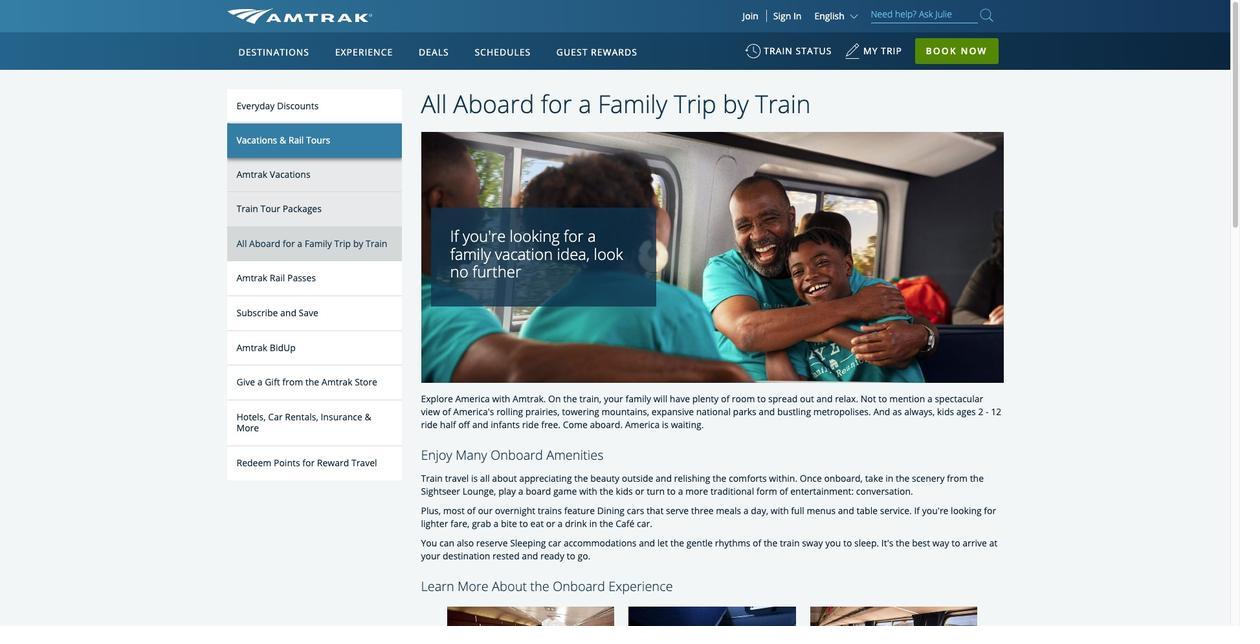 Task type: locate. For each thing, give the bounding box(es) containing it.
amtrak.
[[513, 393, 546, 405]]

0 horizontal spatial in
[[590, 518, 597, 530]]

of
[[721, 393, 730, 405], [443, 406, 451, 418], [780, 485, 788, 498], [467, 505, 476, 517], [753, 537, 762, 550]]

1 horizontal spatial &
[[365, 411, 371, 424]]

can
[[440, 537, 455, 550]]

0 horizontal spatial kids
[[616, 485, 633, 498]]

1 vertical spatial aboard
[[249, 238, 280, 250]]

2
[[979, 406, 984, 418]]

café
[[616, 518, 635, 530]]

0 vertical spatial if
[[450, 225, 459, 247]]

ages
[[957, 406, 976, 418]]

in right drink on the left bottom of the page
[[590, 518, 597, 530]]

from right "gift"
[[282, 376, 303, 389]]

of right rhythms
[[753, 537, 762, 550]]

train tour packages link
[[227, 193, 402, 227]]

all aboard for a family trip by train
[[421, 87, 811, 120], [237, 238, 387, 250]]

the down beauty
[[600, 485, 614, 498]]

train inside train travel is all about appreciating the beauty outside and relishing the comforts within. once onboard, take in the scenery from the sightseer lounge, play a board game with the kids or turn to a more traditional form of entertainment: conversation.
[[421, 472, 443, 485]]

amtrak for amtrak vacations
[[237, 168, 268, 180]]

for down train tour packages
[[283, 238, 295, 250]]

0 vertical spatial all
[[421, 87, 447, 120]]

1 vertical spatial family
[[626, 393, 651, 405]]

0 horizontal spatial family
[[305, 238, 332, 250]]

0 vertical spatial experience
[[335, 46, 393, 58]]

0 horizontal spatial is
[[471, 472, 478, 485]]

0 horizontal spatial aboard
[[249, 238, 280, 250]]

0 horizontal spatial all
[[237, 238, 247, 250]]

& right the insurance
[[365, 411, 371, 424]]

0 vertical spatial you're
[[463, 225, 506, 247]]

1 horizontal spatial family
[[598, 87, 668, 120]]

banner
[[0, 0, 1231, 299]]

in
[[886, 472, 894, 485], [590, 518, 597, 530]]

you
[[826, 537, 841, 550]]

0 vertical spatial aboard
[[453, 87, 535, 120]]

the down amtrak bidup link at left bottom
[[305, 376, 319, 389]]

form
[[757, 485, 778, 498]]

is inside explore america with amtrak. on the train, your family will have plenty of room to spread out and relax. not to mention a spectacular view of america's rolling prairies, towering mountains, expansive national parks and bustling metropolises. and as always, kids ages 2 - 12 ride half off and infants ride free. come aboard. america is waiting.
[[662, 419, 669, 431]]

overnight
[[495, 505, 536, 517]]

the inside plus, most of our overnight trains feature dining cars that serve three meals a day, with full menus and table service. if you're looking for lighter fare, grab a bite to eat or a drink in the café car.
[[600, 518, 614, 530]]

secondary navigation
[[227, 89, 421, 627]]

all aboard for a family trip by train down rewards
[[421, 87, 811, 120]]

for up at
[[984, 505, 997, 517]]

explore america with amtrak. on the train, your family will have plenty of room to spread out and relax. not to mention a spectacular view of america's rolling prairies, towering mountains, expansive national parks and bustling metropolises. and as always, kids ages 2 - 12 ride half off and infants ride free. come aboard. america is waiting.
[[421, 393, 1002, 431]]

1 vertical spatial if
[[915, 505, 920, 517]]

0 horizontal spatial family
[[450, 243, 491, 265]]

application
[[275, 108, 586, 289]]

travel
[[352, 457, 377, 469]]

1 horizontal spatial with
[[579, 485, 598, 498]]

1 vertical spatial from
[[947, 472, 968, 485]]

0 vertical spatial all aboard for a family trip by train
[[421, 87, 811, 120]]

discounts
[[277, 100, 319, 112]]

with up the rolling
[[492, 393, 511, 405]]

to inside train travel is all about appreciating the beauty outside and relishing the comforts within. once onboard, take in the scenery from the sightseer lounge, play a board game with the kids or turn to a more traditional form of entertainment: conversation.
[[667, 485, 676, 498]]

save
[[299, 307, 319, 319]]

feature
[[564, 505, 595, 517]]

1 ride from the left
[[421, 419, 438, 431]]

my trip
[[864, 45, 903, 57]]

2 ride from the left
[[522, 419, 539, 431]]

it's
[[882, 537, 894, 550]]

everyday discounts link
[[227, 89, 402, 124]]

all aboard for a family trip by train inside secondary navigation
[[237, 238, 387, 250]]

to right room
[[758, 393, 766, 405]]

my
[[864, 45, 878, 57]]

0 vertical spatial looking
[[510, 225, 560, 247]]

to inside plus, most of our overnight trains feature dining cars that serve three meals a day, with full menus and table service. if you're looking for lighter fare, grab a bite to eat or a drink in the café car.
[[520, 518, 528, 530]]

subscribe and save
[[237, 307, 319, 319]]

rail
[[289, 134, 304, 146], [270, 272, 285, 284]]

0 horizontal spatial rail
[[270, 272, 285, 284]]

of up half
[[443, 406, 451, 418]]

your inside explore america with amtrak. on the train, your family will have plenty of room to spread out and relax. not to mention a spectacular view of america's rolling prairies, towering mountains, expansive national parks and bustling metropolises. and as always, kids ages 2 - 12 ride half off and infants ride free. come aboard. america is waiting.
[[604, 393, 623, 405]]

infants
[[491, 419, 520, 431]]

of inside plus, most of our overnight trains feature dining cars that serve three meals a day, with full menus and table service. if you're looking for lighter fare, grab a bite to eat or a drink in the café car.
[[467, 505, 476, 517]]

to up and
[[879, 393, 888, 405]]

1 vertical spatial in
[[590, 518, 597, 530]]

or down trains
[[546, 518, 556, 530]]

train,
[[580, 393, 602, 405]]

rested
[[493, 550, 520, 563]]

1 horizontal spatial kids
[[938, 406, 955, 418]]

subscribe
[[237, 307, 278, 319]]

trip inside secondary navigation
[[334, 238, 351, 250]]

0 horizontal spatial if
[[450, 225, 459, 247]]

and inside plus, most of our overnight trains feature dining cars that serve three meals a day, with full menus and table service. if you're looking for lighter fare, grab a bite to eat or a drink in the café car.
[[838, 505, 855, 517]]

and left table at bottom right
[[838, 505, 855, 517]]

2 horizontal spatial with
[[771, 505, 789, 517]]

1 horizontal spatial aboard
[[453, 87, 535, 120]]

with inside explore america with amtrak. on the train, your family will have plenty of room to spread out and relax. not to mention a spectacular view of america's rolling prairies, towering mountains, expansive national parks and bustling metropolises. and as always, kids ages 2 - 12 ride half off and infants ride free. come aboard. america is waiting.
[[492, 393, 511, 405]]

0 horizontal spatial trip
[[334, 238, 351, 250]]

your inside you can also reserve sleeping car accommodations and let the gentle rhythms of the train sway you to sleep. it's the best way to arrive at your destination rested and ready to go.
[[421, 550, 441, 563]]

turn
[[647, 485, 665, 498]]

1 vertical spatial experience
[[609, 578, 673, 596]]

vacations down everyday
[[237, 134, 277, 146]]

0 horizontal spatial your
[[421, 550, 441, 563]]

& down everyday discounts
[[280, 134, 286, 146]]

1 vertical spatial all
[[237, 238, 247, 250]]

amtrak left store
[[322, 376, 353, 389]]

0 horizontal spatial or
[[546, 518, 556, 530]]

mountains,
[[602, 406, 650, 418]]

and left save
[[280, 307, 297, 319]]

in
[[794, 10, 802, 22]]

lounge,
[[463, 485, 496, 498]]

family down rewards
[[598, 87, 668, 120]]

1 vertical spatial america
[[625, 419, 660, 431]]

family
[[598, 87, 668, 120], [305, 238, 332, 250]]

car
[[548, 537, 562, 550]]

0 vertical spatial more
[[237, 422, 259, 434]]

drink
[[565, 518, 587, 530]]

looking up further on the left top of the page
[[510, 225, 560, 247]]

0 vertical spatial trip
[[674, 87, 717, 120]]

1 horizontal spatial or
[[635, 485, 645, 498]]

if
[[450, 225, 459, 247], [915, 505, 920, 517]]

most
[[443, 505, 465, 517]]

in inside plus, most of our overnight trains feature dining cars that serve three meals a day, with full menus and table service. if you're looking for lighter fare, grab a bite to eat or a drink in the café car.
[[590, 518, 597, 530]]

1 vertical spatial your
[[421, 550, 441, 563]]

parks
[[733, 406, 757, 418]]

family inside explore america with amtrak. on the train, your family will have plenty of room to spread out and relax. not to mention a spectacular view of america's rolling prairies, towering mountains, expansive national parks and bustling metropolises. and as always, kids ages 2 - 12 ride half off and infants ride free. come aboard. america is waiting.
[[626, 393, 651, 405]]

rail left tours
[[289, 134, 304, 146]]

0 horizontal spatial looking
[[510, 225, 560, 247]]

to left eat
[[520, 518, 528, 530]]

appreciating
[[520, 472, 572, 485]]

of down within.
[[780, 485, 788, 498]]

kids down spectacular
[[938, 406, 955, 418]]

ride down prairies,
[[522, 419, 539, 431]]

view
[[421, 406, 440, 418]]

family down the train tour packages link
[[305, 238, 332, 250]]

of left our
[[467, 505, 476, 517]]

rail left passes
[[270, 272, 285, 284]]

accommodations
[[564, 537, 637, 550]]

all aboard for a family trip by train down the train tour packages link
[[237, 238, 387, 250]]

learn more about the onboard experience
[[421, 578, 673, 596]]

1 vertical spatial trip
[[334, 238, 351, 250]]

amtrak image
[[227, 8, 372, 24]]

0 vertical spatial kids
[[938, 406, 955, 418]]

0 horizontal spatial with
[[492, 393, 511, 405]]

1 horizontal spatial is
[[662, 419, 669, 431]]

insurance
[[321, 411, 363, 424]]

you're up way
[[922, 505, 949, 517]]

is down expansive
[[662, 419, 669, 431]]

experience button
[[330, 34, 398, 71]]

conversation.
[[857, 485, 914, 498]]

aboard inside secondary navigation
[[249, 238, 280, 250]]

0 vertical spatial vacations
[[237, 134, 277, 146]]

table
[[857, 505, 878, 517]]

0 horizontal spatial from
[[282, 376, 303, 389]]

if inside plus, most of our overnight trains feature dining cars that serve three meals a day, with full menus and table service. if you're looking for lighter fare, grab a bite to eat or a drink in the café car.
[[915, 505, 920, 517]]

2 vertical spatial with
[[771, 505, 789, 517]]

1 horizontal spatial ride
[[522, 419, 539, 431]]

and down the sleeping
[[522, 550, 538, 563]]

or down outside
[[635, 485, 645, 498]]

family up mountains,
[[626, 393, 651, 405]]

0 vertical spatial with
[[492, 393, 511, 405]]

your up mountains,
[[604, 393, 623, 405]]

0 horizontal spatial america
[[455, 393, 490, 405]]

sway
[[802, 537, 823, 550]]

amtrak left bidup
[[237, 342, 268, 354]]

12
[[991, 406, 1002, 418]]

0 horizontal spatial more
[[237, 422, 259, 434]]

america
[[455, 393, 490, 405], [625, 419, 660, 431]]

is left all
[[471, 472, 478, 485]]

grab
[[472, 518, 491, 530]]

the inside "link"
[[305, 376, 319, 389]]

looking up 'arrive'
[[951, 505, 982, 517]]

family
[[450, 243, 491, 265], [626, 393, 651, 405]]

bidup
[[270, 342, 296, 354]]

0 horizontal spatial &
[[280, 134, 286, 146]]

1 vertical spatial &
[[365, 411, 371, 424]]

&
[[280, 134, 286, 146], [365, 411, 371, 424]]

amtrak up the tour
[[237, 168, 268, 180]]

by
[[723, 87, 749, 120], [353, 238, 363, 250]]

amtrak inside "link"
[[322, 376, 353, 389]]

regions map image
[[275, 108, 586, 289]]

onboard up "about"
[[491, 447, 543, 464]]

deals
[[419, 46, 449, 58]]

with left full
[[771, 505, 789, 517]]

0 horizontal spatial you're
[[463, 225, 506, 247]]

1 horizontal spatial from
[[947, 472, 968, 485]]

1 horizontal spatial if
[[915, 505, 920, 517]]

in up conversation.
[[886, 472, 894, 485]]

aboard down the tour
[[249, 238, 280, 250]]

and up turn
[[656, 472, 672, 485]]

0 vertical spatial your
[[604, 393, 623, 405]]

america up america's
[[455, 393, 490, 405]]

1 vertical spatial by
[[353, 238, 363, 250]]

0 vertical spatial from
[[282, 376, 303, 389]]

1 vertical spatial all aboard for a family trip by train
[[237, 238, 387, 250]]

take
[[865, 472, 884, 485]]

to right turn
[[667, 485, 676, 498]]

0 vertical spatial or
[[635, 485, 645, 498]]

if you're looking for a family vacation idea, look no further
[[450, 225, 623, 283]]

1 vertical spatial family
[[305, 238, 332, 250]]

explore
[[421, 393, 453, 405]]

more down destination
[[458, 578, 489, 596]]

out
[[800, 393, 815, 405]]

onboard down go.
[[553, 578, 605, 596]]

with down beauty
[[579, 485, 598, 498]]

experience
[[335, 46, 393, 58], [609, 578, 673, 596]]

points
[[274, 457, 300, 469]]

0 vertical spatial in
[[886, 472, 894, 485]]

1 horizontal spatial by
[[723, 87, 749, 120]]

you're up further on the left top of the page
[[463, 225, 506, 247]]

play
[[499, 485, 516, 498]]

1 vertical spatial more
[[458, 578, 489, 596]]

amtrak bidup link
[[227, 331, 402, 366]]

all down deals popup button
[[421, 87, 447, 120]]

1 horizontal spatial onboard
[[553, 578, 605, 596]]

0 horizontal spatial all aboard for a family trip by train
[[237, 238, 387, 250]]

menus
[[807, 505, 836, 517]]

status
[[796, 45, 832, 57]]

more left car at the left bottom
[[237, 422, 259, 434]]

with inside train travel is all about appreciating the beauty outside and relishing the comforts within. once onboard, take in the scenery from the sightseer lounge, play a board game with the kids or turn to a more traditional form of entertainment: conversation.
[[579, 485, 598, 498]]

of up national
[[721, 393, 730, 405]]

your down you
[[421, 550, 441, 563]]

ride down view
[[421, 419, 438, 431]]

the left train
[[764, 537, 778, 550]]

experience inside popup button
[[335, 46, 393, 58]]

for
[[541, 87, 572, 120], [564, 225, 584, 247], [283, 238, 295, 250], [303, 457, 315, 469], [984, 505, 997, 517]]

my trip button
[[845, 39, 903, 71]]

1 vertical spatial you're
[[922, 505, 949, 517]]

if up no
[[450, 225, 459, 247]]

1 horizontal spatial you're
[[922, 505, 949, 517]]

for left look
[[564, 225, 584, 247]]

1 vertical spatial or
[[546, 518, 556, 530]]

amtrak up subscribe at the left of page
[[237, 272, 268, 284]]

train status link
[[745, 39, 832, 71]]

1 vertical spatial with
[[579, 485, 598, 498]]

0 horizontal spatial onboard
[[491, 447, 543, 464]]

family left vacation
[[450, 243, 491, 265]]

1 horizontal spatial all aboard for a family trip by train
[[421, 87, 811, 120]]

vacations down vacations & rail tours
[[270, 168, 311, 180]]

1 horizontal spatial family
[[626, 393, 651, 405]]

family inside if you're looking for a family vacation idea, look no further
[[450, 243, 491, 265]]

from right scenery
[[947, 472, 968, 485]]

from inside "link"
[[282, 376, 303, 389]]

0 horizontal spatial by
[[353, 238, 363, 250]]

if right service.
[[915, 505, 920, 517]]

0 vertical spatial by
[[723, 87, 749, 120]]

the right on
[[563, 393, 577, 405]]

0 horizontal spatial ride
[[421, 419, 438, 431]]

amtrak rail passes
[[237, 272, 316, 284]]

gift
[[265, 376, 280, 389]]

mention
[[890, 393, 926, 405]]

all up amtrak rail passes
[[237, 238, 247, 250]]

the down dining
[[600, 518, 614, 530]]

1 horizontal spatial looking
[[951, 505, 982, 517]]

0 vertical spatial onboard
[[491, 447, 543, 464]]

amtrak bidup
[[237, 342, 296, 354]]

1 vertical spatial looking
[[951, 505, 982, 517]]

1 horizontal spatial your
[[604, 393, 623, 405]]

0 horizontal spatial experience
[[335, 46, 393, 58]]

fare,
[[451, 518, 470, 530]]

amenities
[[547, 447, 604, 464]]

1 vertical spatial kids
[[616, 485, 633, 498]]

-
[[986, 406, 989, 418]]

hotels, car rentals, insurance & more
[[237, 411, 371, 434]]

kids inside train travel is all about appreciating the beauty outside and relishing the comforts within. once onboard, take in the scenery from the sightseer lounge, play a board game with the kids or turn to a more traditional form of entertainment: conversation.
[[616, 485, 633, 498]]

to
[[758, 393, 766, 405], [879, 393, 888, 405], [667, 485, 676, 498], [520, 518, 528, 530], [844, 537, 852, 550], [952, 537, 961, 550], [567, 550, 576, 563]]

for right points
[[303, 457, 315, 469]]

1 vertical spatial rail
[[270, 272, 285, 284]]

will
[[654, 393, 668, 405]]

aboard down the schedules
[[453, 87, 535, 120]]

1 horizontal spatial rail
[[289, 134, 304, 146]]

0 vertical spatial family
[[450, 243, 491, 265]]

1 horizontal spatial in
[[886, 472, 894, 485]]

1 vertical spatial vacations
[[270, 168, 311, 180]]

america down mountains,
[[625, 419, 660, 431]]

1 vertical spatial is
[[471, 472, 478, 485]]

kids down outside
[[616, 485, 633, 498]]

0 vertical spatial is
[[662, 419, 669, 431]]



Task type: vqa. For each thing, say whether or not it's contained in the screenshot.
2nd the with from the right
no



Task type: describe. For each thing, give the bounding box(es) containing it.
redeem points for reward travel
[[237, 457, 377, 469]]

the right scenery
[[970, 472, 984, 485]]

america's
[[453, 406, 494, 418]]

0 vertical spatial rail
[[289, 134, 304, 146]]

now
[[961, 45, 988, 57]]

store
[[355, 376, 377, 389]]

full
[[791, 505, 805, 517]]

subscribe and save link
[[227, 296, 402, 331]]

everyday
[[237, 100, 275, 112]]

spectacular
[[935, 393, 984, 405]]

of inside you can also reserve sleeping car accommodations and let the gentle rhythms of the train sway you to sleep. it's the best way to arrive at your destination rested and ready to go.
[[753, 537, 762, 550]]

train
[[764, 45, 793, 57]]

more inside hotels, car rentals, insurance & more
[[237, 422, 259, 434]]

plus,
[[421, 505, 441, 517]]

schedules link
[[470, 32, 536, 70]]

game
[[554, 485, 577, 498]]

tours
[[306, 134, 330, 146]]

kids inside explore america with amtrak. on the train, your family will have plenty of room to spread out and relax. not to mention a spectacular view of america's rolling prairies, towering mountains, expansive national parks and bustling metropolises. and as always, kids ages 2 - 12 ride half off and infants ride free. come aboard. america is waiting.
[[938, 406, 955, 418]]

rentals,
[[285, 411, 318, 424]]

further
[[473, 261, 521, 283]]

for down "guest"
[[541, 87, 572, 120]]

traditional
[[711, 485, 754, 498]]

book
[[926, 45, 958, 57]]

and inside subscribe and save link
[[280, 307, 297, 319]]

0 vertical spatial &
[[280, 134, 286, 146]]

sign in button
[[774, 10, 802, 22]]

a inside if you're looking for a family vacation idea, look no further
[[588, 225, 596, 247]]

the inside explore america with amtrak. on the train, your family will have plenty of room to spread out and relax. not to mention a spectacular view of america's rolling prairies, towering mountains, expansive national parks and bustling metropolises. and as always, kids ages 2 - 12 ride half off and infants ride free. come aboard. america is waiting.
[[563, 393, 577, 405]]

that
[[647, 505, 664, 517]]

as
[[893, 406, 902, 418]]

enjoy many onboard amenities
[[421, 447, 604, 464]]

if inside if you're looking for a family vacation idea, look no further
[[450, 225, 459, 247]]

learn
[[421, 578, 455, 596]]

trip
[[881, 45, 903, 57]]

sleep.
[[855, 537, 879, 550]]

three
[[691, 505, 714, 517]]

and left the let
[[639, 537, 655, 550]]

to left go.
[[567, 550, 576, 563]]

let
[[658, 537, 668, 550]]

1 horizontal spatial america
[[625, 419, 660, 431]]

0 vertical spatial family
[[598, 87, 668, 120]]

search icon image
[[981, 6, 994, 24]]

& inside hotels, car rentals, insurance & more
[[365, 411, 371, 424]]

looking inside if you're looking for a family vacation idea, look no further
[[510, 225, 560, 247]]

come
[[563, 419, 588, 431]]

bustling
[[778, 406, 811, 418]]

vacation
[[495, 243, 553, 265]]

and inside train travel is all about appreciating the beauty outside and relishing the comforts within. once onboard, take in the scenery from the sightseer lounge, play a board game with the kids or turn to a more traditional form of entertainment: conversation.
[[656, 472, 672, 485]]

way
[[933, 537, 950, 550]]

to right you
[[844, 537, 852, 550]]

the up conversation.
[[896, 472, 910, 485]]

destination
[[443, 550, 490, 563]]

free.
[[541, 419, 561, 431]]

of inside train travel is all about appreciating the beauty outside and relishing the comforts within. once onboard, take in the scenery from the sightseer lounge, play a board game with the kids or turn to a more traditional form of entertainment: conversation.
[[780, 485, 788, 498]]

is inside train travel is all about appreciating the beauty outside and relishing the comforts within. once onboard, take in the scenery from the sightseer lounge, play a board game with the kids or turn to a more traditional form of entertainment: conversation.
[[471, 472, 478, 485]]

amtrak vacations
[[237, 168, 311, 180]]

the right it's
[[896, 537, 910, 550]]

a inside explore america with amtrak. on the train, your family will have plenty of room to spread out and relax. not to mention a spectacular view of america's rolling prairies, towering mountains, expansive national parks and bustling metropolises. and as always, kids ages 2 - 12 ride half off and infants ride free. come aboard. america is waiting.
[[928, 393, 933, 405]]

for inside all aboard for a family trip by train link
[[283, 238, 295, 250]]

a inside "link"
[[258, 376, 263, 389]]

1 vertical spatial onboard
[[553, 578, 605, 596]]

Please enter your search item search field
[[871, 6, 978, 23]]

best
[[912, 537, 931, 550]]

from inside train travel is all about appreciating the beauty outside and relishing the comforts within. once onboard, take in the scenery from the sightseer lounge, play a board game with the kids or turn to a more traditional form of entertainment: conversation.
[[947, 472, 968, 485]]

bite
[[501, 518, 517, 530]]

to right way
[[952, 537, 961, 550]]

english button
[[815, 10, 862, 22]]

you
[[421, 537, 437, 550]]

and down america's
[[472, 419, 489, 431]]

the right the let
[[671, 537, 685, 550]]

the up traditional
[[713, 472, 727, 485]]

have
[[670, 393, 690, 405]]

not
[[861, 393, 877, 405]]

enjoy
[[421, 447, 452, 464]]

0 vertical spatial america
[[455, 393, 490, 405]]

prairies,
[[526, 406, 560, 418]]

the right the about
[[531, 578, 550, 596]]

relax.
[[835, 393, 859, 405]]

by inside secondary navigation
[[353, 238, 363, 250]]

spread
[[769, 393, 798, 405]]

in inside train travel is all about appreciating the beauty outside and relishing the comforts within. once onboard, take in the scenery from the sightseer lounge, play a board game with the kids or turn to a more traditional form of entertainment: conversation.
[[886, 472, 894, 485]]

1 horizontal spatial more
[[458, 578, 489, 596]]

for inside if you're looking for a family vacation idea, look no further
[[564, 225, 584, 247]]

reserve
[[476, 537, 508, 550]]

waiting.
[[671, 419, 704, 431]]

dining
[[598, 505, 625, 517]]

and down spread on the right of page
[[759, 406, 775, 418]]

sign in
[[774, 10, 802, 22]]

give
[[237, 376, 255, 389]]

comforts
[[729, 472, 767, 485]]

meals
[[716, 505, 742, 517]]

entertainment:
[[791, 485, 854, 498]]

amtrak for amtrak bidup
[[237, 342, 268, 354]]

off
[[459, 419, 470, 431]]

amtrak for amtrak rail passes
[[237, 272, 268, 284]]

the up game
[[574, 472, 588, 485]]

car
[[268, 411, 283, 424]]

hotels, car rentals, insurance & more link
[[227, 401, 402, 447]]

always,
[[905, 406, 935, 418]]

family inside all aboard for a family trip by train link
[[305, 238, 332, 250]]

all aboard for a family trip by train link
[[227, 227, 402, 262]]

many
[[456, 447, 487, 464]]

give a gift from the amtrak store link
[[227, 366, 402, 401]]

within.
[[769, 472, 798, 485]]

all inside all aboard for a family trip by train link
[[237, 238, 247, 250]]

our
[[478, 505, 493, 517]]

no
[[450, 261, 469, 283]]

outside
[[622, 472, 654, 485]]

1 horizontal spatial all
[[421, 87, 447, 120]]

for inside plus, most of our overnight trains feature dining cars that serve three meals a day, with full menus and table service. if you're looking for lighter fare, grab a bite to eat or a drink in the café car.
[[984, 505, 997, 517]]

idea,
[[557, 243, 590, 265]]

give a gift from the amtrak store
[[237, 376, 377, 389]]

more
[[686, 485, 708, 498]]

schedules
[[475, 46, 531, 58]]

you can also reserve sleeping car accommodations and let the gentle rhythms of the train sway you to sleep. it's the best way to arrive at your destination rested and ready to go.
[[421, 537, 998, 563]]

service.
[[880, 505, 912, 517]]

book now button
[[915, 38, 999, 64]]

looking inside plus, most of our overnight trains feature dining cars that serve three meals a day, with full menus and table service. if you're looking for lighter fare, grab a bite to eat or a drink in the café car.
[[951, 505, 982, 517]]

plenty
[[693, 393, 719, 405]]

or inside plus, most of our overnight trains feature dining cars that serve three meals a day, with full menus and table service. if you're looking for lighter fare, grab a bite to eat or a drink in the café car.
[[546, 518, 556, 530]]

tour
[[261, 203, 280, 215]]

or inside train travel is all about appreciating the beauty outside and relishing the comforts within. once onboard, take in the scenery from the sightseer lounge, play a board game with the kids or turn to a more traditional form of entertainment: conversation.
[[635, 485, 645, 498]]

amtrak vacations link
[[227, 158, 402, 193]]

car.
[[637, 518, 653, 530]]

all
[[480, 472, 490, 485]]

banner containing join
[[0, 0, 1231, 299]]

guest rewards button
[[552, 34, 643, 71]]

1 horizontal spatial experience
[[609, 578, 673, 596]]

you're inside if you're looking for a family vacation idea, look no further
[[463, 225, 506, 247]]

look
[[594, 243, 623, 265]]

join
[[743, 10, 759, 22]]

ready
[[541, 550, 565, 563]]

cars
[[627, 505, 645, 517]]

you're inside plus, most of our overnight trains feature dining cars that serve three meals a day, with full menus and table service. if you're looking for lighter fare, grab a bite to eat or a drink in the café car.
[[922, 505, 949, 517]]

for inside redeem points for reward travel link
[[303, 457, 315, 469]]

reward
[[317, 457, 349, 469]]

with inside plus, most of our overnight trains feature dining cars that serve three meals a day, with full menus and table service. if you're looking for lighter fare, grab a bite to eat or a drink in the café car.
[[771, 505, 789, 517]]

room
[[732, 393, 755, 405]]

1 horizontal spatial trip
[[674, 87, 717, 120]]

deals button
[[414, 34, 454, 71]]

and right out
[[817, 393, 833, 405]]



